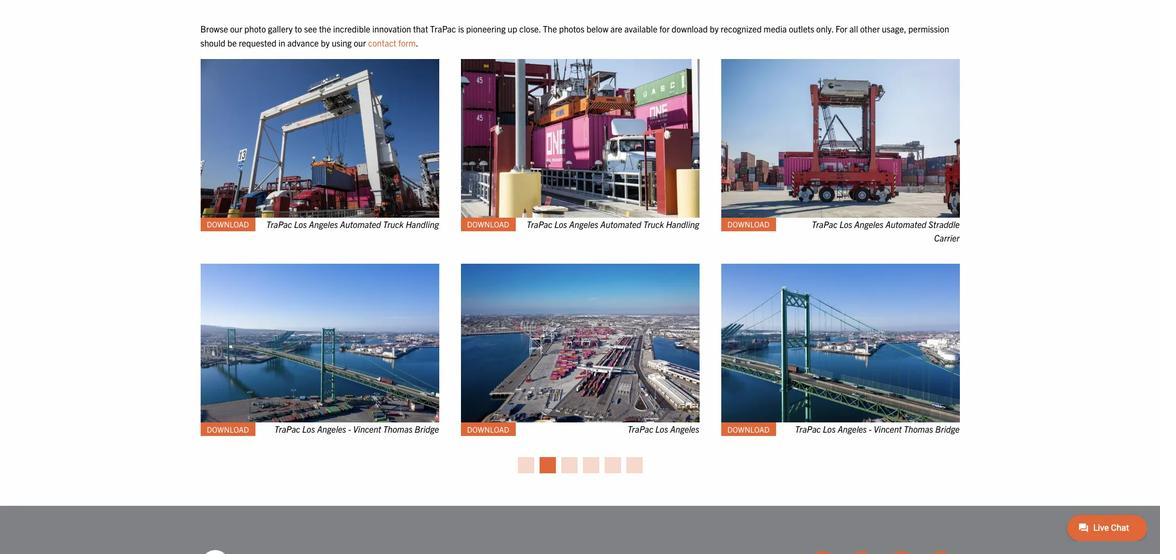 Task type: describe. For each thing, give the bounding box(es) containing it.
incredible
[[333, 24, 370, 34]]

corporate image
[[200, 550, 282, 555]]

permission
[[908, 24, 949, 34]]

available
[[624, 24, 657, 34]]

angeles for trapac los angeles automated straddle carrier image
[[854, 219, 884, 230]]

1 bridge from the left
[[415, 424, 439, 435]]

straddle
[[929, 219, 960, 230]]

thomas for second trapac los angeles - vincent thomas bridge image from the left
[[904, 424, 933, 435]]

usage,
[[882, 24, 906, 34]]

los for download link associated with 2nd the trapac los angeles automated truck handling image
[[554, 219, 567, 230]]

automated for 2nd the trapac los angeles automated truck handling image
[[600, 219, 641, 230]]

trapac for trapac los angeles automated straddle carrier image
[[812, 219, 838, 230]]

trapac los angeles automated truck handling for 2nd the trapac los angeles automated truck handling image
[[527, 219, 699, 230]]

advance
[[287, 37, 319, 48]]

trapac for 2nd the trapac los angeles automated truck handling image
[[527, 219, 552, 230]]

los for download link corresponding to trapac los angeles automated straddle carrier image
[[840, 219, 852, 230]]

for
[[836, 24, 848, 34]]

2 bridge from the left
[[935, 424, 960, 435]]

contact form link
[[368, 37, 416, 48]]

2 trapac los angeles - vincent thomas bridge from the left
[[795, 424, 960, 435]]

handling for second the trapac los angeles automated truck handling image from the right
[[406, 219, 439, 230]]

1 trapac los angeles - vincent thomas bridge from the left
[[275, 424, 439, 435]]

to
[[295, 24, 302, 34]]

all
[[850, 24, 858, 34]]

handling for 2nd the trapac los angeles automated truck handling image
[[666, 219, 699, 230]]

2 - from the left
[[869, 424, 872, 435]]

contact form .
[[368, 37, 418, 48]]

recognized
[[721, 24, 762, 34]]

trapac los angeles automated straddle carrier
[[812, 219, 960, 244]]

main content containing browse our photo gallery to see the incredible innovation that trapac is pioneering up close. the photos below are available for download by recognized media outlets only. for all other usage, permission should be requested in advance by using our
[[190, 22, 971, 474]]

trapac los angeles automated truck handling for second the trapac los angeles automated truck handling image from the right
[[266, 219, 439, 230]]

tab panel containing trapac los angeles automated truck handling
[[190, 59, 971, 456]]

is
[[458, 24, 464, 34]]

.
[[416, 37, 418, 48]]

download
[[672, 24, 708, 34]]

trapac for trapac los angeles image
[[628, 424, 653, 435]]

up
[[508, 24, 517, 34]]

download for trapac los angeles automated straddle carrier image
[[728, 220, 770, 230]]

are
[[610, 24, 622, 34]]

trapac los angeles
[[628, 424, 699, 435]]

0 vertical spatial our
[[230, 24, 242, 34]]



Task type: locate. For each thing, give the bounding box(es) containing it.
angeles inside trapac los angeles automated straddle carrier
[[854, 219, 884, 230]]

0 horizontal spatial our
[[230, 24, 242, 34]]

contact
[[368, 37, 396, 48]]

angeles for 2nd the trapac los angeles automated truck handling image
[[569, 219, 598, 230]]

0 horizontal spatial trapac los angeles - vincent thomas bridge image
[[200, 264, 439, 423]]

trapac los angeles - vincent thomas bridge image
[[200, 264, 439, 423], [721, 264, 960, 423]]

tab list
[[190, 456, 971, 474]]

los for second the trapac los angeles automated truck handling image from the right download link
[[294, 219, 307, 230]]

1 horizontal spatial trapac los angeles automated truck handling image
[[461, 59, 699, 218]]

2 vincent from the left
[[874, 424, 902, 435]]

trapac los angeles automated truck handling
[[266, 219, 439, 230], [527, 219, 699, 230]]

trapac los angeles automated truck handling image
[[200, 59, 439, 218], [461, 59, 699, 218]]

browse
[[200, 24, 228, 34]]

1 horizontal spatial thomas
[[904, 424, 933, 435]]

0 horizontal spatial trapac los angeles automated truck handling image
[[200, 59, 439, 218]]

1 horizontal spatial our
[[354, 37, 366, 48]]

0 horizontal spatial trapac los angeles - vincent thomas bridge
[[275, 424, 439, 435]]

2 trapac los angeles - vincent thomas bridge image from the left
[[721, 264, 960, 423]]

by down the
[[321, 37, 330, 48]]

the
[[319, 24, 331, 34]]

download for trapac los angeles image
[[467, 425, 509, 435]]

1 horizontal spatial trapac los angeles automated truck handling
[[527, 219, 699, 230]]

be
[[227, 37, 237, 48]]

that
[[413, 24, 428, 34]]

trapac los angeles - vincent thomas bridge
[[275, 424, 439, 435], [795, 424, 960, 435]]

1 - from the left
[[348, 424, 351, 435]]

the
[[543, 24, 557, 34]]

1 horizontal spatial -
[[869, 424, 872, 435]]

los for download link associated with trapac los angeles image
[[655, 424, 668, 435]]

download for 2nd the trapac los angeles automated truck handling image
[[467, 220, 509, 230]]

vincent
[[353, 424, 381, 435], [874, 424, 902, 435]]

trapac for second trapac los angeles - vincent thomas bridge image from right
[[275, 424, 300, 435]]

2 automated from the left
[[600, 219, 641, 230]]

our
[[230, 24, 242, 34], [354, 37, 366, 48]]

2 trapac los angeles automated truck handling image from the left
[[461, 59, 699, 218]]

handling
[[406, 219, 439, 230], [666, 219, 699, 230]]

-
[[348, 424, 351, 435], [869, 424, 872, 435]]

requested
[[239, 37, 276, 48]]

download for second the trapac los angeles automated truck handling image from the right
[[207, 220, 249, 230]]

1 thomas from the left
[[383, 424, 413, 435]]

tab panel
[[190, 59, 971, 456]]

innovation
[[372, 24, 411, 34]]

angeles for trapac los angeles image
[[670, 424, 699, 435]]

pioneering
[[466, 24, 506, 34]]

1 trapac los angeles automated truck handling from the left
[[266, 219, 439, 230]]

outlets
[[789, 24, 814, 34]]

our up be
[[230, 24, 242, 34]]

trapac for second trapac los angeles - vincent thomas bridge image from the left
[[795, 424, 821, 435]]

0 horizontal spatial -
[[348, 424, 351, 435]]

los inside trapac los angeles automated straddle carrier
[[840, 219, 852, 230]]

truck for second the trapac los angeles automated truck handling image from the right
[[383, 219, 404, 230]]

los
[[294, 219, 307, 230], [554, 219, 567, 230], [840, 219, 852, 230], [302, 424, 315, 435], [655, 424, 668, 435], [823, 424, 836, 435]]

close.
[[519, 24, 541, 34]]

for
[[659, 24, 670, 34]]

thomas for second trapac los angeles - vincent thomas bridge image from right
[[383, 424, 413, 435]]

in
[[278, 37, 285, 48]]

1 trapac los angeles - vincent thomas bridge image from the left
[[200, 264, 439, 423]]

browse our photo gallery to see the incredible innovation that trapac is pioneering up close. the photos below are available for download by recognized media outlets only. for all other usage, permission should be requested in advance by using our
[[200, 24, 949, 48]]

download link for trapac los angeles image
[[461, 423, 516, 437]]

1 horizontal spatial trapac los angeles - vincent thomas bridge image
[[721, 264, 960, 423]]

1 horizontal spatial automated
[[600, 219, 641, 230]]

1 horizontal spatial vincent
[[874, 424, 902, 435]]

2 thomas from the left
[[904, 424, 933, 435]]

our down 'incredible'
[[354, 37, 366, 48]]

2 truck from the left
[[643, 219, 664, 230]]

automated
[[340, 219, 381, 230], [600, 219, 641, 230], [886, 219, 927, 230]]

using
[[332, 37, 352, 48]]

1 vertical spatial our
[[354, 37, 366, 48]]

2 trapac los angeles automated truck handling from the left
[[527, 219, 699, 230]]

download link
[[200, 218, 255, 232], [461, 218, 516, 232], [721, 218, 776, 232], [200, 423, 255, 437], [461, 423, 516, 437], [721, 423, 776, 437]]

carrier
[[934, 233, 960, 244]]

0 horizontal spatial truck
[[383, 219, 404, 230]]

by right download
[[710, 24, 719, 34]]

trapac for second the trapac los angeles automated truck handling image from the right
[[266, 219, 292, 230]]

0 horizontal spatial thomas
[[383, 424, 413, 435]]

footer
[[0, 507, 1160, 555]]

trapac inside trapac los angeles automated straddle carrier
[[812, 219, 838, 230]]

1 horizontal spatial by
[[710, 24, 719, 34]]

see
[[304, 24, 317, 34]]

1 truck from the left
[[383, 219, 404, 230]]

truck for 2nd the trapac los angeles automated truck handling image
[[643, 219, 664, 230]]

download
[[207, 220, 249, 230], [467, 220, 509, 230], [728, 220, 770, 230], [207, 425, 249, 435], [467, 425, 509, 435], [728, 425, 770, 435]]

should
[[200, 37, 225, 48]]

1 handling from the left
[[406, 219, 439, 230]]

1 horizontal spatial handling
[[666, 219, 699, 230]]

0 vertical spatial by
[[710, 24, 719, 34]]

truck
[[383, 219, 404, 230], [643, 219, 664, 230]]

0 horizontal spatial vincent
[[353, 424, 381, 435]]

2 horizontal spatial automated
[[886, 219, 927, 230]]

automated for second the trapac los angeles automated truck handling image from the right
[[340, 219, 381, 230]]

1 horizontal spatial truck
[[643, 219, 664, 230]]

media
[[764, 24, 787, 34]]

download link for trapac los angeles automated straddle carrier image
[[721, 218, 776, 232]]

only.
[[816, 24, 834, 34]]

trapac los angeles automated straddle carrier image
[[721, 59, 960, 218]]

form
[[398, 37, 416, 48]]

main content
[[190, 22, 971, 474]]

2 handling from the left
[[666, 219, 699, 230]]

0 horizontal spatial bridge
[[415, 424, 439, 435]]

by
[[710, 24, 719, 34], [321, 37, 330, 48]]

automated inside trapac los angeles automated straddle carrier
[[886, 219, 927, 230]]

gallery
[[268, 24, 293, 34]]

1 vertical spatial by
[[321, 37, 330, 48]]

1 automated from the left
[[340, 219, 381, 230]]

trapac inside browse our photo gallery to see the incredible innovation that trapac is pioneering up close. the photos below are available for download by recognized media outlets only. for all other usage, permission should be requested in advance by using our
[[430, 24, 456, 34]]

bridge
[[415, 424, 439, 435], [935, 424, 960, 435]]

0 horizontal spatial handling
[[406, 219, 439, 230]]

other
[[860, 24, 880, 34]]

trapac los angeles image
[[461, 264, 699, 423]]

0 horizontal spatial trapac los angeles automated truck handling
[[266, 219, 439, 230]]

1 horizontal spatial trapac los angeles - vincent thomas bridge
[[795, 424, 960, 435]]

below
[[587, 24, 608, 34]]

1 horizontal spatial bridge
[[935, 424, 960, 435]]

angeles for second the trapac los angeles automated truck handling image from the right
[[309, 219, 338, 230]]

angeles
[[309, 219, 338, 230], [569, 219, 598, 230], [854, 219, 884, 230], [317, 424, 346, 435], [670, 424, 699, 435], [838, 424, 867, 435]]

1 vincent from the left
[[353, 424, 381, 435]]

photos
[[559, 24, 585, 34]]

0 horizontal spatial by
[[321, 37, 330, 48]]

thomas
[[383, 424, 413, 435], [904, 424, 933, 435]]

download link for second the trapac los angeles automated truck handling image from the right
[[200, 218, 255, 232]]

3 automated from the left
[[886, 219, 927, 230]]

trapac
[[430, 24, 456, 34], [266, 219, 292, 230], [527, 219, 552, 230], [812, 219, 838, 230], [275, 424, 300, 435], [628, 424, 653, 435], [795, 424, 821, 435]]

automated for trapac los angeles automated straddle carrier image
[[886, 219, 927, 230]]

0 horizontal spatial automated
[[340, 219, 381, 230]]

photo
[[244, 24, 266, 34]]

download link for 2nd the trapac los angeles automated truck handling image
[[461, 218, 516, 232]]

1 trapac los angeles automated truck handling image from the left
[[200, 59, 439, 218]]



Task type: vqa. For each thing, say whether or not it's contained in the screenshot.
Bridge
yes



